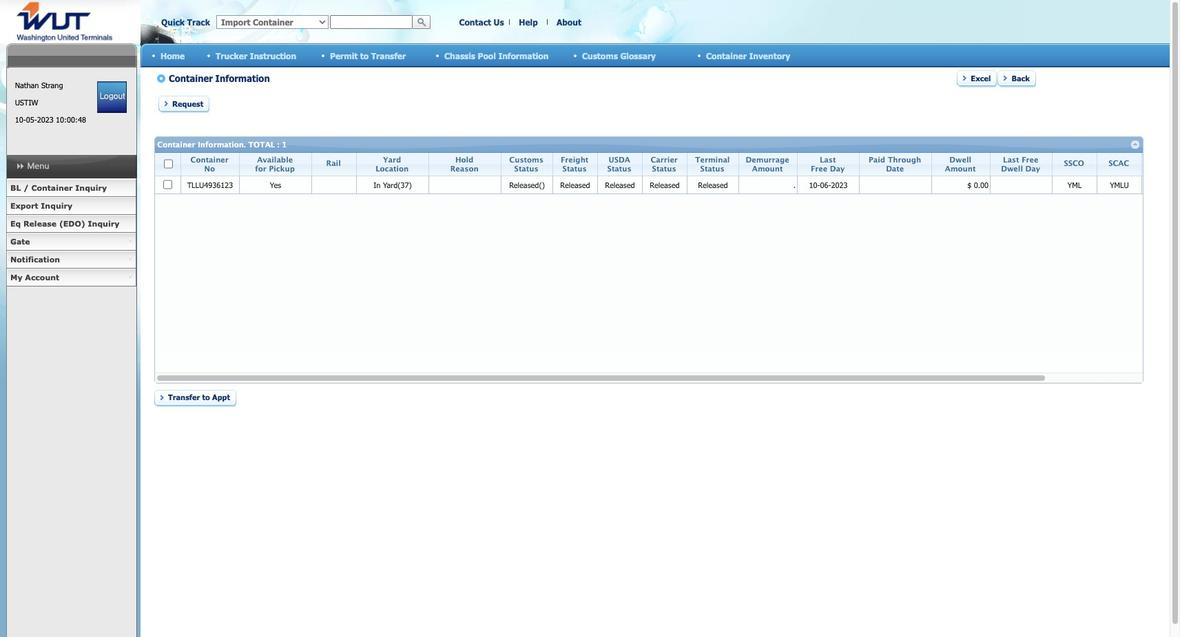 Task type: describe. For each thing, give the bounding box(es) containing it.
to
[[360, 51, 369, 60]]

quick track
[[161, 17, 210, 27]]

my account link
[[6, 269, 136, 287]]

eq release (edo) inquiry
[[10, 219, 119, 228]]

about link
[[557, 17, 582, 27]]

nathan strang
[[15, 81, 63, 90]]

inquiry for container
[[75, 183, 107, 192]]

glossary
[[621, 51, 656, 60]]

2023
[[37, 115, 54, 124]]

container inventory
[[706, 51, 791, 60]]

about
[[557, 17, 582, 27]]

pool
[[478, 51, 496, 60]]

customs
[[582, 51, 618, 60]]

release
[[23, 219, 57, 228]]

bl / container inquiry link
[[6, 179, 136, 197]]

information
[[499, 51, 549, 60]]

ustiw
[[15, 98, 38, 107]]

my account
[[10, 273, 59, 282]]

chassis pool information
[[445, 51, 549, 60]]

permit
[[330, 51, 358, 60]]

10-05-2023 10:00:48
[[15, 115, 86, 124]]

help
[[519, 17, 538, 27]]

eq release (edo) inquiry link
[[6, 215, 136, 233]]

login image
[[97, 81, 127, 113]]

my
[[10, 273, 22, 282]]

help link
[[519, 17, 538, 27]]

gate
[[10, 237, 30, 246]]

account
[[25, 273, 59, 282]]

export
[[10, 201, 38, 210]]

us
[[494, 17, 504, 27]]

export inquiry link
[[6, 197, 136, 215]]

notification link
[[6, 251, 136, 269]]

contact
[[459, 17, 491, 27]]

bl
[[10, 183, 21, 192]]



Task type: locate. For each thing, give the bounding box(es) containing it.
strang
[[41, 81, 63, 90]]

inventory
[[749, 51, 791, 60]]

10-
[[15, 115, 26, 124]]

container left inventory
[[706, 51, 747, 60]]

1 horizontal spatial container
[[706, 51, 747, 60]]

instruction
[[250, 51, 296, 60]]

inquiry
[[75, 183, 107, 192], [41, 201, 72, 210], [88, 219, 119, 228]]

notification
[[10, 255, 60, 264]]

container up export inquiry
[[31, 183, 73, 192]]

nathan
[[15, 81, 39, 90]]

export inquiry
[[10, 201, 72, 210]]

inquiry down bl / container inquiry
[[41, 201, 72, 210]]

bl / container inquiry
[[10, 183, 107, 192]]

container
[[706, 51, 747, 60], [31, 183, 73, 192]]

permit to transfer
[[330, 51, 406, 60]]

(edo)
[[59, 219, 85, 228]]

chassis
[[445, 51, 476, 60]]

home
[[161, 51, 185, 60]]

/
[[24, 183, 29, 192]]

10:00:48
[[56, 115, 86, 124]]

1 vertical spatial container
[[31, 183, 73, 192]]

05-
[[26, 115, 37, 124]]

0 horizontal spatial container
[[31, 183, 73, 192]]

transfer
[[371, 51, 406, 60]]

inquiry up export inquiry link
[[75, 183, 107, 192]]

2 vertical spatial inquiry
[[88, 219, 119, 228]]

None text field
[[330, 15, 413, 29]]

customs glossary
[[582, 51, 656, 60]]

eq
[[10, 219, 21, 228]]

inquiry for (edo)
[[88, 219, 119, 228]]

contact us
[[459, 17, 504, 27]]

track
[[187, 17, 210, 27]]

gate link
[[6, 233, 136, 251]]

trucker instruction
[[216, 51, 296, 60]]

trucker
[[216, 51, 247, 60]]

0 vertical spatial inquiry
[[75, 183, 107, 192]]

inquiry right (edo) on the top left of the page
[[88, 219, 119, 228]]

container inside bl / container inquiry link
[[31, 183, 73, 192]]

contact us link
[[459, 17, 504, 27]]

0 vertical spatial container
[[706, 51, 747, 60]]

1 vertical spatial inquiry
[[41, 201, 72, 210]]

quick
[[161, 17, 185, 27]]



Task type: vqa. For each thing, say whether or not it's contained in the screenshot.
Transfer
yes



